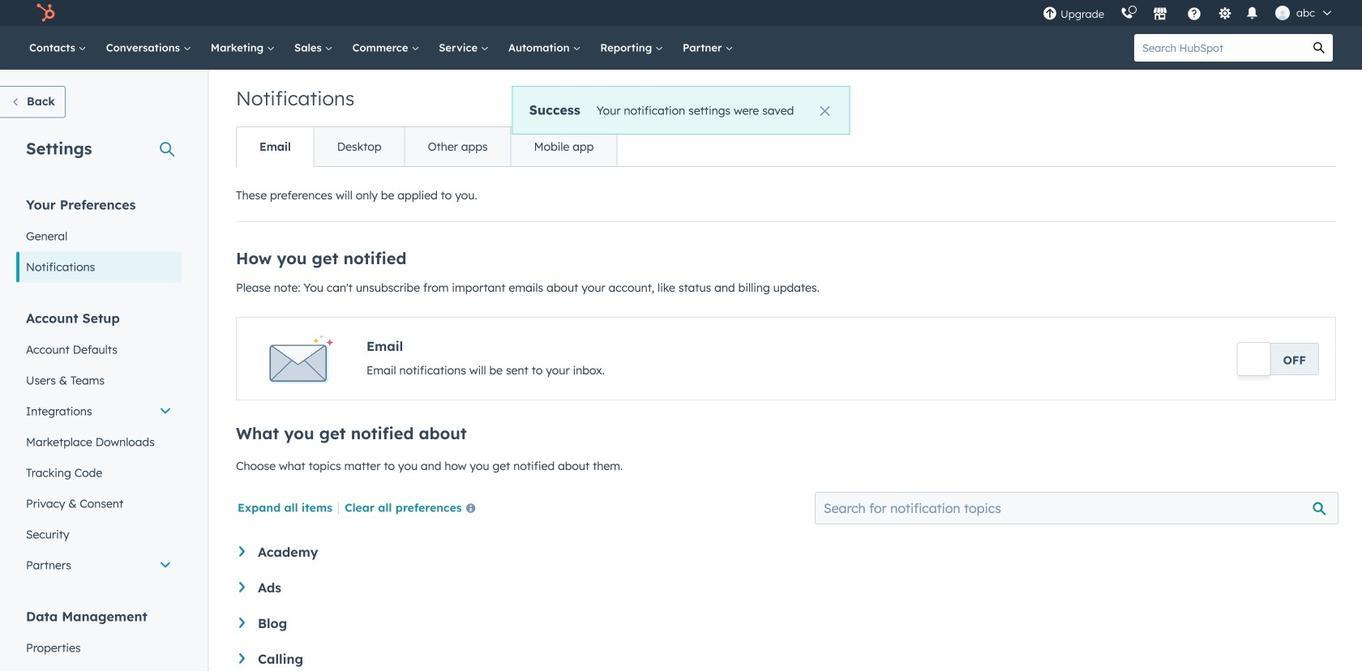 Task type: vqa. For each thing, say whether or not it's contained in the screenshot.
Consent &
no



Task type: locate. For each thing, give the bounding box(es) containing it.
2 vertical spatial caret image
[[239, 654, 245, 664]]

1 vertical spatial caret image
[[239, 582, 245, 593]]

account setup element
[[16, 309, 182, 581]]

Search for notification topics search field
[[815, 492, 1339, 525]]

close image
[[820, 106, 830, 116]]

0 vertical spatial caret image
[[239, 547, 245, 557]]

caret image
[[239, 618, 245, 629]]

alert
[[512, 86, 850, 135]]

2 caret image from the top
[[239, 582, 245, 593]]

caret image
[[239, 547, 245, 557], [239, 582, 245, 593], [239, 654, 245, 664]]

navigation
[[236, 127, 618, 167]]

menu
[[1035, 0, 1343, 26]]



Task type: describe. For each thing, give the bounding box(es) containing it.
Search HubSpot search field
[[1135, 34, 1306, 62]]

garebear orlando image
[[1276, 6, 1291, 20]]

marketplaces image
[[1154, 7, 1168, 22]]

1 caret image from the top
[[239, 547, 245, 557]]

data management element
[[16, 608, 182, 672]]

your preferences element
[[16, 196, 182, 283]]

3 caret image from the top
[[239, 654, 245, 664]]



